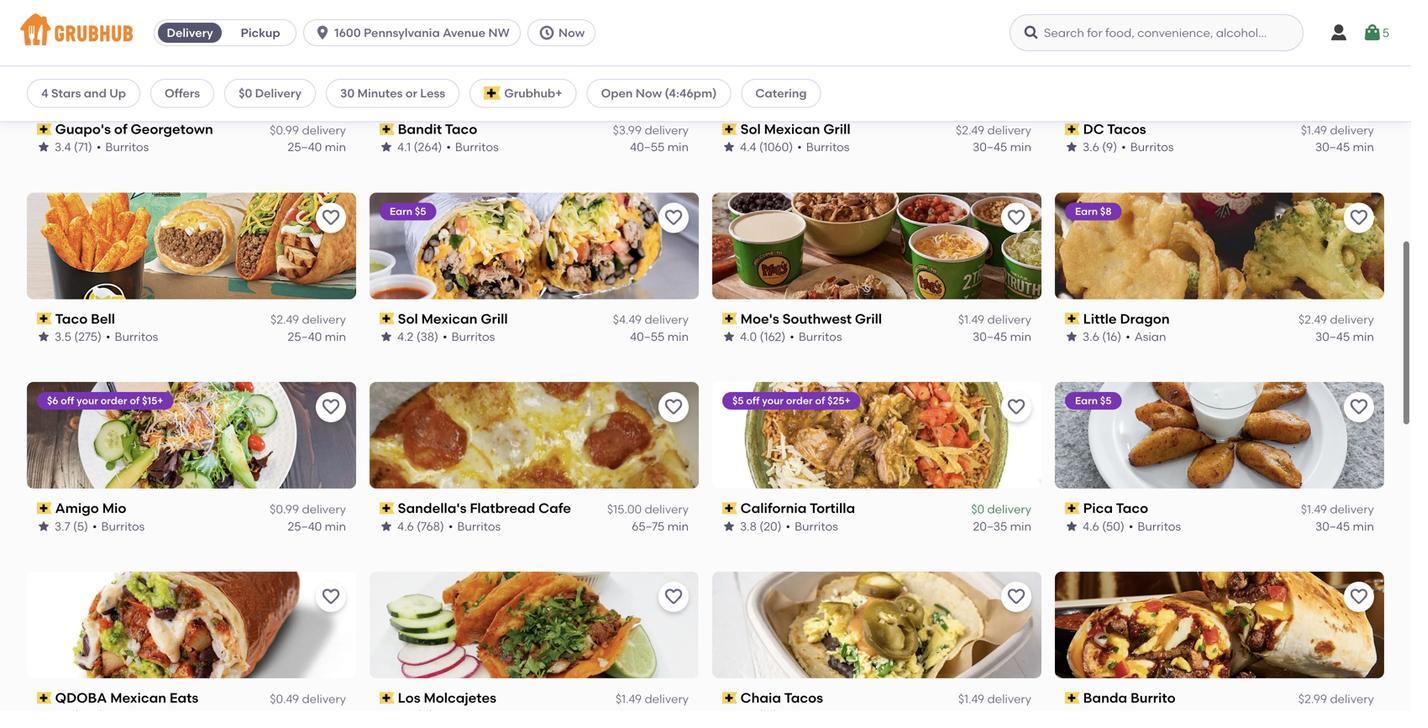 Task type: describe. For each thing, give the bounding box(es) containing it.
catering
[[756, 86, 807, 100]]

mexican for 4.2 (38)
[[422, 311, 478, 327]]

subscription pass image for banda
[[1066, 693, 1081, 705]]

eats
[[170, 691, 199, 707]]

$4.49
[[613, 313, 642, 327]]

min for 3.5 (275)
[[325, 330, 346, 344]]

pennsylvania
[[364, 26, 440, 40]]

$4.49 delivery
[[613, 313, 689, 327]]

30–45 min for sol mexican grill
[[973, 140, 1032, 154]]

delivery for (5)
[[302, 503, 346, 517]]

$15+ for dc tacos
[[1171, 16, 1192, 28]]

pickup button
[[225, 19, 296, 46]]

4.0 (162)
[[740, 330, 786, 344]]

$3 off your order of $25+
[[390, 16, 508, 28]]

(4:46pm)
[[665, 86, 717, 100]]

delivery button
[[155, 19, 225, 46]]

min for 4.6 (768)
[[668, 520, 689, 534]]

1600
[[335, 26, 361, 40]]

30 minutes or less
[[340, 86, 446, 100]]

20–35
[[974, 520, 1008, 534]]

taco for pica taco
[[1117, 501, 1149, 517]]

$1.49 for dc tacos
[[1302, 123, 1328, 137]]

$15.00 delivery
[[608, 503, 689, 517]]

delivery for (275)
[[302, 313, 346, 327]]

• burritos for 3.7 (5)
[[92, 520, 145, 534]]

save this restaurant image for amigo mio
[[321, 398, 341, 418]]

4 stars and up
[[41, 86, 126, 100]]

save this restaurant image for sol mexican grill
[[1007, 18, 1027, 38]]

delivery for (38)
[[645, 313, 689, 327]]

(5)
[[73, 520, 88, 534]]

30–45 min for moe's southwest grill
[[973, 330, 1032, 344]]

amigo
[[55, 501, 99, 517]]

3.5 (275)
[[55, 330, 102, 344]]

min for 3.8 (20)
[[1011, 520, 1032, 534]]

pickup
[[241, 26, 280, 40]]

dc tacos logo image
[[1167, 3, 1274, 110]]

moe's
[[741, 311, 780, 327]]

(768)
[[417, 520, 444, 534]]

20–35 min
[[974, 520, 1032, 534]]

open now (4:46pm)
[[601, 86, 717, 100]]

$15.00
[[608, 503, 642, 517]]

dragon
[[1121, 311, 1170, 327]]

subscription pass image for pica
[[1066, 503, 1081, 515]]

burritos for 4.1 (264)
[[455, 140, 499, 154]]

burritos for 4.6 (768)
[[457, 520, 501, 534]]

mio
[[102, 501, 126, 517]]

4.2 (38)
[[398, 330, 439, 344]]

65–75 min
[[632, 520, 689, 534]]

burrito
[[1131, 691, 1176, 707]]

banda
[[1084, 691, 1128, 707]]

(1060)
[[760, 140, 794, 154]]

min for 3.6 (9)
[[1354, 140, 1375, 154]]

subscription pass image for sol mexican grill
[[723, 123, 738, 135]]

subscription pass image for california tortilla
[[723, 503, 738, 515]]

(264)
[[414, 140, 442, 154]]

pica taco logo image
[[1056, 383, 1385, 489]]

sandella's flatbread cafe
[[398, 501, 571, 517]]

burritos for 3.5 (275)
[[115, 330, 158, 344]]

dc
[[1084, 121, 1105, 137]]

california
[[741, 501, 807, 517]]

avenue
[[443, 26, 486, 40]]

save this restaurant image for dc tacos
[[1350, 18, 1370, 38]]

sol mexican grill for (38)
[[398, 311, 508, 327]]

georgetown
[[131, 121, 213, 137]]

now button
[[528, 19, 603, 46]]

4.6 (768)
[[398, 520, 444, 534]]

los molcajetes  logo image
[[370, 572, 699, 679]]

of for bandit taco
[[473, 16, 483, 28]]

40–55 for sol mexican grill
[[630, 330, 665, 344]]

3.6 for dc tacos
[[1083, 140, 1100, 154]]

4
[[41, 86, 48, 100]]

Search for food, convenience, alcohol... search field
[[1010, 14, 1304, 51]]

dc tacos
[[1084, 121, 1147, 137]]

pica taco
[[1084, 501, 1149, 517]]

amigo mio
[[55, 501, 126, 517]]

svg image inside "5" button
[[1363, 23, 1383, 43]]

burritos for 3.4 (71)
[[105, 140, 149, 154]]

los molcajetes
[[398, 691, 497, 707]]

chaia tacos logo image
[[713, 572, 1042, 679]]

order for tacos
[[1129, 16, 1156, 28]]

off for dc
[[1090, 16, 1103, 28]]

sandella's flatbread cafe logo image
[[370, 383, 699, 489]]

$1.49 delivery for los molcajetes
[[616, 692, 689, 707]]

• asian
[[1126, 330, 1167, 344]]

4.4
[[740, 140, 757, 154]]

4.1
[[398, 140, 411, 154]]

min for 3.6 (16)
[[1354, 330, 1375, 344]]

asian
[[1135, 330, 1167, 344]]

• for (275)
[[106, 330, 111, 344]]

little dragon logo image
[[1056, 193, 1385, 299]]

3.5
[[55, 330, 71, 344]]

5
[[1383, 26, 1390, 40]]

save this restaurant image for guapo's of georgetown
[[321, 18, 341, 38]]

25–40 min for guapo's of georgetown
[[288, 140, 346, 154]]

2 vertical spatial mexican
[[110, 691, 166, 707]]

star icon image for 4.6 (50)
[[1066, 520, 1079, 534]]

• burritos for 4.4 (1060)
[[798, 140, 850, 154]]

• for (71)
[[97, 140, 101, 154]]

(50)
[[1103, 520, 1125, 534]]

• for (162)
[[790, 330, 795, 344]]

$2.49 for taco bell
[[271, 313, 299, 327]]

taco bell logo image
[[27, 193, 356, 299]]

• burritos for 4.6 (50)
[[1129, 520, 1182, 534]]

$1.49 for moe's southwest grill
[[959, 313, 985, 327]]

bell
[[91, 311, 115, 327]]

3.4
[[55, 140, 71, 154]]

grill for (162)
[[855, 311, 883, 327]]

$1.49 delivery for dc tacos
[[1302, 123, 1375, 137]]

banda burrito
[[1084, 691, 1176, 707]]

25–40 min for taco bell
[[288, 330, 346, 344]]

$0.99 for amigo mio
[[270, 503, 299, 517]]

tacos for chaia tacos
[[785, 691, 824, 707]]

offers
[[165, 86, 200, 100]]

delivery for (71)
[[302, 123, 346, 137]]

3.6 (16)
[[1083, 330, 1122, 344]]

$5 off your order of $25+
[[733, 395, 851, 407]]

up
[[109, 86, 126, 100]]

subscription pass image for sandella's flatbread cafe
[[380, 503, 395, 515]]

grill for (38)
[[481, 311, 508, 327]]

order for mio
[[101, 395, 127, 407]]

nw
[[489, 26, 510, 40]]

40–55 min for bandit taco
[[630, 140, 689, 154]]

star icon image for 3.7 (5)
[[37, 520, 50, 534]]

(71)
[[74, 140, 92, 154]]

$0 for $0 delivery
[[239, 86, 252, 100]]

qdoba mexican eats
[[55, 691, 199, 707]]

qdoba mexican eats logo image
[[27, 572, 356, 679]]

3.7
[[55, 520, 70, 534]]

star icon image for 3.5 (275)
[[37, 330, 50, 344]]

flatbread
[[470, 501, 536, 517]]

chaia tacos
[[741, 691, 824, 707]]

california tortilla
[[741, 501, 856, 517]]

30–45 for sol mexican grill
[[973, 140, 1008, 154]]

svg image for 1600 pennsylvania avenue nw
[[314, 24, 331, 41]]

min for 4.6 (50)
[[1354, 520, 1375, 534]]

3.7 (5)
[[55, 520, 88, 534]]

california tortilla logo image
[[713, 383, 1042, 489]]

3.8 (20)
[[740, 520, 782, 534]]

southwest
[[783, 311, 852, 327]]

off for california
[[747, 395, 760, 407]]

delivery for (50)
[[1331, 503, 1375, 517]]

$2.99
[[1299, 692, 1328, 707]]

$25+ for tortilla
[[828, 395, 851, 407]]

(9)
[[1103, 140, 1118, 154]]

grill for (1060)
[[824, 121, 851, 137]]

1600 pennsylvania avenue nw
[[335, 26, 510, 40]]

$2.49 for little dragon
[[1299, 313, 1328, 327]]

bandit
[[398, 121, 442, 137]]

25–40 min for amigo mio
[[288, 520, 346, 534]]

your for dc
[[1105, 16, 1127, 28]]

little dragon
[[1084, 311, 1170, 327]]

delivery for (16)
[[1331, 313, 1375, 327]]

now inside the now "button"
[[559, 26, 585, 40]]



Task type: locate. For each thing, give the bounding box(es) containing it.
star icon image left '4.4'
[[723, 141, 736, 154]]

3.6 down dc
[[1083, 140, 1100, 154]]

star icon image left "3.6 (16)"
[[1066, 330, 1079, 344]]

burritos for 3.6 (9)
[[1131, 140, 1174, 154]]

3 25–40 min from the top
[[288, 520, 346, 534]]

star icon image left 3.5
[[37, 330, 50, 344]]

40–55 min down $3.99 delivery
[[630, 140, 689, 154]]

1 vertical spatial mexican
[[422, 311, 478, 327]]

1 vertical spatial tacos
[[785, 691, 824, 707]]

sol
[[741, 121, 761, 137], [398, 311, 418, 327]]

burritos for 3.7 (5)
[[101, 520, 145, 534]]

1 horizontal spatial sol mexican grill
[[741, 121, 851, 137]]

$0
[[239, 86, 252, 100], [972, 503, 985, 517]]

burritos down dc tacos
[[1131, 140, 1174, 154]]

1 horizontal spatial $2.49
[[956, 123, 985, 137]]

burritos down guapo's of georgetown
[[105, 140, 149, 154]]

subscription pass image for little
[[1066, 313, 1081, 325]]

2 horizontal spatial taco
[[1117, 501, 1149, 517]]

1 vertical spatial sol
[[398, 311, 418, 327]]

0 horizontal spatial $0
[[239, 86, 252, 100]]

1 40–55 min from the top
[[630, 140, 689, 154]]

25–40 for guapo's of georgetown
[[288, 140, 322, 154]]

$0.99 delivery for guapo's of georgetown
[[270, 123, 346, 137]]

order for tortilla
[[787, 395, 813, 407]]

• burritos right (38)
[[443, 330, 495, 344]]

• right (264)
[[447, 140, 451, 154]]

1 vertical spatial $0.99
[[270, 503, 299, 517]]

• for (264)
[[447, 140, 451, 154]]

• burritos right (1060) in the top of the page
[[798, 140, 850, 154]]

• for (16)
[[1126, 330, 1131, 344]]

0 vertical spatial 40–55
[[630, 140, 665, 154]]

2 3.6 from the top
[[1083, 330, 1100, 344]]

mexican
[[764, 121, 821, 137], [422, 311, 478, 327], [110, 691, 166, 707]]

4.6 for sandella's flatbread cafe
[[398, 520, 414, 534]]

• right (38)
[[443, 330, 448, 344]]

burritos
[[105, 140, 149, 154], [455, 140, 499, 154], [807, 140, 850, 154], [1131, 140, 1174, 154], [115, 330, 158, 344], [452, 330, 495, 344], [799, 330, 843, 344], [101, 520, 145, 534], [457, 520, 501, 534], [795, 520, 839, 534], [1138, 520, 1182, 534]]

guapo's of georgetown
[[55, 121, 213, 137]]

burritos down mio
[[101, 520, 145, 534]]

2 40–55 min from the top
[[630, 330, 689, 344]]

sandella's
[[398, 501, 467, 517]]

1 horizontal spatial $0
[[972, 503, 985, 517]]

earn $5 for sol
[[390, 205, 426, 218]]

0 vertical spatial mexican
[[764, 121, 821, 137]]

moe's southwest grill logo image
[[713, 193, 1042, 299]]

save this restaurant button
[[316, 13, 346, 43], [1002, 13, 1032, 43], [1345, 13, 1375, 43], [316, 203, 346, 233], [659, 203, 689, 233], [1002, 203, 1032, 233], [1345, 203, 1375, 233], [316, 393, 346, 423], [659, 393, 689, 423], [1002, 393, 1032, 423], [1345, 393, 1375, 423], [316, 583, 346, 613], [659, 583, 689, 613], [1002, 583, 1032, 613], [1345, 583, 1375, 613]]

• burritos down the bandit taco
[[447, 140, 499, 154]]

1 vertical spatial sol mexican grill
[[398, 311, 508, 327]]

1 horizontal spatial svg image
[[539, 24, 555, 41]]

65–75
[[632, 520, 665, 534]]

1 vertical spatial $0.99 delivery
[[270, 503, 346, 517]]

and
[[84, 86, 107, 100]]

1 25–40 from the top
[[288, 140, 322, 154]]

$2.49 delivery for sol mexican grill
[[956, 123, 1032, 137]]

3.6 for little dragon
[[1083, 330, 1100, 344]]

0 horizontal spatial $15+
[[142, 395, 163, 407]]

0 vertical spatial $0.99
[[270, 123, 299, 137]]

mexican up (38)
[[422, 311, 478, 327]]

• for (9)
[[1122, 140, 1127, 154]]

30–45 for pica taco
[[1316, 520, 1351, 534]]

qdoba
[[55, 691, 107, 707]]

svg image
[[314, 24, 331, 41], [539, 24, 555, 41]]

0 vertical spatial sol
[[741, 121, 761, 137]]

subscription pass image for taco bell
[[37, 313, 52, 325]]

subscription pass image for chaia
[[723, 693, 738, 705]]

1 vertical spatial 40–55 min
[[630, 330, 689, 344]]

4.1 (264)
[[398, 140, 442, 154]]

40–55 down $3.99 delivery
[[630, 140, 665, 154]]

1 vertical spatial now
[[636, 86, 662, 100]]

1600 pennsylvania avenue nw button
[[303, 19, 528, 46]]

$15+
[[1171, 16, 1192, 28], [142, 395, 163, 407]]

4.4 (1060)
[[740, 140, 794, 154]]

0 horizontal spatial svg image
[[314, 24, 331, 41]]

0 vertical spatial 3.6
[[1083, 140, 1100, 154]]

$0 down pickup button
[[239, 86, 252, 100]]

1 horizontal spatial sol
[[741, 121, 761, 137]]

• for (50)
[[1129, 520, 1134, 534]]

mexican up (1060) in the top of the page
[[764, 121, 821, 137]]

3.6 (9)
[[1083, 140, 1118, 154]]

0 horizontal spatial sol
[[398, 311, 418, 327]]

earn $5 down 4.1
[[390, 205, 426, 218]]

$2.49 delivery for taco bell
[[271, 313, 346, 327]]

0 vertical spatial tacos
[[1108, 121, 1147, 137]]

earn $5
[[390, 205, 426, 218], [1076, 395, 1112, 407]]

taco up the (50)
[[1117, 501, 1149, 517]]

star icon image left 4.1
[[380, 141, 393, 154]]

stars
[[51, 86, 81, 100]]

• right (5)
[[92, 520, 97, 534]]

0 horizontal spatial taco
[[55, 311, 88, 327]]

4.2
[[398, 330, 414, 344]]

1 horizontal spatial svg image
[[1330, 23, 1350, 43]]

subscription pass image
[[37, 123, 52, 135], [380, 123, 395, 135], [1066, 123, 1081, 135], [380, 313, 395, 325], [723, 313, 738, 325], [1066, 313, 1081, 325], [37, 503, 52, 515], [1066, 503, 1081, 515], [37, 693, 52, 705], [380, 693, 395, 705], [723, 693, 738, 705], [1066, 693, 1081, 705]]

star icon image left the 3.4
[[37, 141, 50, 154]]

40–55 min down $4.49 delivery
[[630, 330, 689, 344]]

• burritos for 3.4 (71)
[[97, 140, 149, 154]]

1 $0.99 from the top
[[270, 123, 299, 137]]

earn $5 down "3.6 (16)"
[[1076, 395, 1112, 407]]

burritos down southwest
[[799, 330, 843, 344]]

grubhub plus flag logo image
[[484, 87, 501, 100]]

burritos for 4.2 (38)
[[452, 330, 495, 344]]

$1.49
[[1302, 123, 1328, 137], [959, 313, 985, 327], [1302, 503, 1328, 517], [616, 692, 642, 707], [959, 692, 985, 707]]

your for amigo
[[77, 395, 98, 407]]

1 vertical spatial taco
[[55, 311, 88, 327]]

0 horizontal spatial $25+
[[485, 16, 508, 28]]

0 horizontal spatial grill
[[481, 311, 508, 327]]

sol mexican grill
[[741, 121, 851, 137], [398, 311, 508, 327]]

or
[[406, 86, 418, 100]]

save this restaurant image
[[1350, 18, 1370, 38], [1350, 208, 1370, 228], [321, 398, 341, 418], [1350, 398, 1370, 418], [321, 588, 341, 608], [1350, 588, 1370, 608]]

3.8
[[740, 520, 757, 534]]

earn for pica taco
[[1076, 395, 1098, 407]]

• right (16)
[[1126, 330, 1131, 344]]

min for 3.4 (71)
[[325, 140, 346, 154]]

$1.49 delivery for chaia tacos
[[959, 692, 1032, 707]]

save this restaurant image for sandella's flatbread cafe
[[664, 398, 684, 418]]

0 vertical spatial $15+
[[1171, 16, 1192, 28]]

• for (20)
[[786, 520, 791, 534]]

• right the "(20)"
[[786, 520, 791, 534]]

less
[[420, 86, 446, 100]]

(20)
[[760, 520, 782, 534]]

amigo mio logo image
[[27, 383, 356, 489]]

• burritos for 4.2 (38)
[[443, 330, 495, 344]]

2 vertical spatial 25–40 min
[[288, 520, 346, 534]]

star icon image for 3.8 (20)
[[723, 520, 736, 534]]

svg image inside the now "button"
[[539, 24, 555, 41]]

0 horizontal spatial tacos
[[785, 691, 824, 707]]

0 vertical spatial 25–40 min
[[288, 140, 346, 154]]

2 horizontal spatial $2.49
[[1299, 313, 1328, 327]]

taco up 3.5 (275)
[[55, 311, 88, 327]]

taco bell
[[55, 311, 115, 327]]

burritos right (38)
[[452, 330, 495, 344]]

2 $0.99 delivery from the top
[[270, 503, 346, 517]]

• burritos down guapo's of georgetown
[[97, 140, 149, 154]]

1 40–55 from the top
[[630, 140, 665, 154]]

$5 off your order of $15+
[[1076, 16, 1192, 28]]

earn left $8
[[1076, 205, 1098, 218]]

• for (1060)
[[798, 140, 802, 154]]

star icon image left 3.6 (9)
[[1066, 141, 1079, 154]]

burritos down sandella's flatbread cafe
[[457, 520, 501, 534]]

2 25–40 min from the top
[[288, 330, 346, 344]]

0 vertical spatial 40–55 min
[[630, 140, 689, 154]]

cafe
[[539, 501, 571, 517]]

$2.49 for sol mexican grill
[[956, 123, 985, 137]]

pica
[[1084, 501, 1114, 517]]

burritos for 4.6 (50)
[[1138, 520, 1182, 534]]

0 horizontal spatial $2.49 delivery
[[271, 313, 346, 327]]

$0 delivery
[[239, 86, 302, 100]]

• down bell
[[106, 330, 111, 344]]

star icon image left '3.7'
[[37, 520, 50, 534]]

4.6
[[398, 520, 414, 534], [1083, 520, 1100, 534]]

40–55 for bandit taco
[[630, 140, 665, 154]]

$0.99 delivery
[[270, 123, 346, 137], [270, 503, 346, 517]]

1 vertical spatial earn $5
[[1076, 395, 1112, 407]]

chaia
[[741, 691, 782, 707]]

1 horizontal spatial delivery
[[255, 86, 302, 100]]

mexican for 4.4 (1060)
[[764, 121, 821, 137]]

(162)
[[760, 330, 786, 344]]

$1.49 delivery for pica taco
[[1302, 503, 1375, 517]]

2 horizontal spatial grill
[[855, 311, 883, 327]]

2 horizontal spatial mexican
[[764, 121, 821, 137]]

subscription pass image for dc
[[1066, 123, 1081, 135]]

burritos down bell
[[115, 330, 158, 344]]

your for bandit
[[420, 16, 441, 28]]

taco for bandit taco
[[445, 121, 478, 137]]

$6 off your order of $15+
[[47, 395, 163, 407]]

svg image right nw
[[539, 24, 555, 41]]

tacos up (9)
[[1108, 121, 1147, 137]]

earn
[[390, 205, 413, 218], [1076, 205, 1098, 218], [1076, 395, 1098, 407]]

4.6 down pica
[[1083, 520, 1100, 534]]

2 svg image from the left
[[539, 24, 555, 41]]

burritos down the bandit taco
[[455, 140, 499, 154]]

• right (768)
[[449, 520, 453, 534]]

minutes
[[358, 86, 403, 100]]

$0.99 for guapo's of georgetown
[[270, 123, 299, 137]]

1 vertical spatial 25–40 min
[[288, 330, 346, 344]]

taco right bandit
[[445, 121, 478, 137]]

now up grubhub+
[[559, 26, 585, 40]]

$2.99 delivery
[[1299, 692, 1375, 707]]

40–55
[[630, 140, 665, 154], [630, 330, 665, 344]]

1 horizontal spatial grill
[[824, 121, 851, 137]]

save this restaurant image for moe's southwest grill
[[1007, 208, 1027, 228]]

sol mexican grill up (38)
[[398, 311, 508, 327]]

burritos for 3.8 (20)
[[795, 520, 839, 534]]

little
[[1084, 311, 1117, 327]]

25–40 for amigo mio
[[288, 520, 322, 534]]

1 vertical spatial delivery
[[255, 86, 302, 100]]

star icon image for 3.6 (16)
[[1066, 330, 1079, 344]]

tacos right chaia
[[785, 691, 824, 707]]

25–40 min
[[288, 140, 346, 154], [288, 330, 346, 344], [288, 520, 346, 534]]

delivery for (9)
[[1331, 123, 1375, 137]]

sol for 4.2
[[398, 311, 418, 327]]

$3.99
[[613, 123, 642, 137]]

burritos right the (50)
[[1138, 520, 1182, 534]]

earn for little dragon
[[1076, 205, 1098, 218]]

• right (1060) in the top of the page
[[798, 140, 802, 154]]

3 25–40 from the top
[[288, 520, 322, 534]]

1 3.6 from the top
[[1083, 140, 1100, 154]]

3.4 (71)
[[55, 140, 92, 154]]

1 horizontal spatial earn $5
[[1076, 395, 1112, 407]]

star icon image left 3.8
[[723, 520, 736, 534]]

• burritos for 3.5 (275)
[[106, 330, 158, 344]]

• right (71)
[[97, 140, 101, 154]]

star icon image for 4.1 (264)
[[380, 141, 393, 154]]

1 horizontal spatial taco
[[445, 121, 478, 137]]

mexican left the 'eats'
[[110, 691, 166, 707]]

$3
[[390, 16, 401, 28]]

0 vertical spatial taco
[[445, 121, 478, 137]]

0 horizontal spatial now
[[559, 26, 585, 40]]

tortilla
[[810, 501, 856, 517]]

2 4.6 from the left
[[1083, 520, 1100, 534]]

min for 4.4 (1060)
[[1011, 140, 1032, 154]]

subscription pass image for qdoba
[[37, 693, 52, 705]]

sol up 4.2
[[398, 311, 418, 327]]

delivery inside delivery 'button'
[[167, 26, 213, 40]]

banda burrito logo image
[[1056, 572, 1385, 679]]

2 horizontal spatial $2.49 delivery
[[1299, 313, 1375, 327]]

0 vertical spatial 25–40
[[288, 140, 322, 154]]

2 25–40 from the top
[[288, 330, 322, 344]]

1 horizontal spatial $25+
[[828, 395, 851, 407]]

0 horizontal spatial sol mexican grill
[[398, 311, 508, 327]]

burritos down tortilla
[[795, 520, 839, 534]]

4.6 (50)
[[1083, 520, 1125, 534]]

sol up '4.4'
[[741, 121, 761, 137]]

30–45 min for little dragon
[[1316, 330, 1375, 344]]

star icon image left 4.2
[[380, 330, 393, 344]]

0 horizontal spatial 4.6
[[398, 520, 414, 534]]

star icon image for 3.4 (71)
[[37, 141, 50, 154]]

star icon image left 4.0 on the top of the page
[[723, 330, 736, 344]]

0 vertical spatial sol mexican grill
[[741, 121, 851, 137]]

2 vertical spatial taco
[[1117, 501, 1149, 517]]

now right open
[[636, 86, 662, 100]]

• for (768)
[[449, 520, 453, 534]]

grubhub+
[[505, 86, 563, 100]]

1 horizontal spatial tacos
[[1108, 121, 1147, 137]]

0 vertical spatial $0
[[239, 86, 252, 100]]

burritos right (1060) in the top of the page
[[807, 140, 850, 154]]

delivery down "pickup"
[[255, 86, 302, 100]]

1 horizontal spatial now
[[636, 86, 662, 100]]

los
[[398, 691, 421, 707]]

min
[[325, 140, 346, 154], [668, 140, 689, 154], [1011, 140, 1032, 154], [1354, 140, 1375, 154], [325, 330, 346, 344], [668, 330, 689, 344], [1011, 330, 1032, 344], [1354, 330, 1375, 344], [325, 520, 346, 534], [668, 520, 689, 534], [1011, 520, 1032, 534], [1354, 520, 1375, 534]]

0 vertical spatial now
[[559, 26, 585, 40]]

your
[[420, 16, 441, 28], [1105, 16, 1127, 28], [77, 395, 98, 407], [762, 395, 784, 407]]

your for california
[[762, 395, 784, 407]]

(38)
[[417, 330, 439, 344]]

1 horizontal spatial $15+
[[1171, 16, 1192, 28]]

• burritos down california tortilla
[[786, 520, 839, 534]]

• burritos right the (50)
[[1129, 520, 1182, 534]]

burritos for 4.0 (162)
[[799, 330, 843, 344]]

save this restaurant image
[[321, 18, 341, 38], [1007, 18, 1027, 38], [321, 208, 341, 228], [664, 208, 684, 228], [1007, 208, 1027, 228], [664, 398, 684, 418], [1007, 398, 1027, 418], [664, 588, 684, 608], [1007, 588, 1027, 608]]

taco
[[445, 121, 478, 137], [55, 311, 88, 327], [1117, 501, 1149, 517]]

• burritos down southwest
[[790, 330, 843, 344]]

star icon image left 4.6 (50)
[[1066, 520, 1079, 534]]

• burritos down mio
[[92, 520, 145, 534]]

sol mexican grill logo image
[[370, 193, 699, 299]]

0 vertical spatial $0.99 delivery
[[270, 123, 346, 137]]

0 horizontal spatial $2.49
[[271, 313, 299, 327]]

1 25–40 min from the top
[[288, 140, 346, 154]]

svg image inside 1600 pennsylvania avenue nw button
[[314, 24, 331, 41]]

$2.49
[[956, 123, 985, 137], [271, 313, 299, 327], [1299, 313, 1328, 327]]

of
[[473, 16, 483, 28], [1159, 16, 1168, 28], [114, 121, 127, 137], [130, 395, 140, 407], [816, 395, 826, 407]]

• burritos down bell
[[106, 330, 158, 344]]

star icon image
[[37, 141, 50, 154], [380, 141, 393, 154], [723, 141, 736, 154], [1066, 141, 1079, 154], [37, 330, 50, 344], [380, 330, 393, 344], [723, 330, 736, 344], [1066, 330, 1079, 344], [37, 520, 50, 534], [380, 520, 393, 534], [723, 520, 736, 534], [1066, 520, 1079, 534]]

save this restaurant image for chaia tacos
[[1007, 588, 1027, 608]]

earn $5 for pica
[[1076, 395, 1112, 407]]

1 vertical spatial $15+
[[142, 395, 163, 407]]

subscription pass image for amigo
[[37, 503, 52, 515]]

2 40–55 from the top
[[630, 330, 665, 344]]

star icon image for 4.6 (768)
[[380, 520, 393, 534]]

1 $0.99 delivery from the top
[[270, 123, 346, 137]]

subscription pass image
[[723, 123, 738, 135], [37, 313, 52, 325], [380, 503, 395, 515], [723, 503, 738, 515]]

1 horizontal spatial mexican
[[422, 311, 478, 327]]

30–45
[[973, 140, 1008, 154], [1316, 140, 1351, 154], [973, 330, 1008, 344], [1316, 330, 1351, 344], [1316, 520, 1351, 534]]

bandit taco
[[398, 121, 478, 137]]

delivery for (768)
[[645, 503, 689, 517]]

svg image left 1600
[[314, 24, 331, 41]]

• burritos down dc tacos
[[1122, 140, 1174, 154]]

• for (38)
[[443, 330, 448, 344]]

2 $0.99 from the top
[[270, 503, 299, 517]]

1 horizontal spatial $2.49 delivery
[[956, 123, 1032, 137]]

star icon image for 4.0 (162)
[[723, 330, 736, 344]]

0 horizontal spatial mexican
[[110, 691, 166, 707]]

earn $8
[[1076, 205, 1112, 218]]

burritos for 4.4 (1060)
[[807, 140, 850, 154]]

save this restaurant image for los molcajetes
[[664, 588, 684, 608]]

delivery up offers at the top of page
[[167, 26, 213, 40]]

2 vertical spatial 25–40
[[288, 520, 322, 534]]

min for 4.0 (162)
[[1011, 330, 1032, 344]]

30–45 min for pica taco
[[1316, 520, 1375, 534]]

sol mexican grill up (1060) in the top of the page
[[741, 121, 851, 137]]

$8
[[1101, 205, 1112, 218]]

5 button
[[1363, 18, 1390, 48]]

1 vertical spatial 25–40
[[288, 330, 322, 344]]

$0.99 delivery for amigo mio
[[270, 503, 346, 517]]

tacos
[[1108, 121, 1147, 137], [785, 691, 824, 707]]

4.6 left (768)
[[398, 520, 414, 534]]

40–55 min for sol mexican grill
[[630, 330, 689, 344]]

30–45 min for dc tacos
[[1316, 140, 1375, 154]]

0 horizontal spatial earn $5
[[390, 205, 426, 218]]

3.6 down little
[[1083, 330, 1100, 344]]

• right (162) at the right of page
[[790, 330, 795, 344]]

2 horizontal spatial svg image
[[1363, 23, 1383, 43]]

0 vertical spatial earn $5
[[390, 205, 426, 218]]

30–45 for moe's southwest grill
[[973, 330, 1008, 344]]

1 vertical spatial 40–55
[[630, 330, 665, 344]]

0 horizontal spatial svg image
[[1024, 24, 1040, 41]]

now
[[559, 26, 585, 40], [636, 86, 662, 100]]

of for california tortilla
[[816, 395, 826, 407]]

main navigation navigation
[[0, 0, 1412, 66]]

save this restaurant image for pica taco
[[1350, 398, 1370, 418]]

0 vertical spatial $25+
[[485, 16, 508, 28]]

1 vertical spatial 3.6
[[1083, 330, 1100, 344]]

$0 up 20–35
[[972, 503, 985, 517]]

earn down 4.1
[[390, 205, 413, 218]]

svg image
[[1330, 23, 1350, 43], [1363, 23, 1383, 43], [1024, 24, 1040, 41]]

30–45 for little dragon
[[1316, 330, 1351, 344]]

1 horizontal spatial 4.6
[[1083, 520, 1100, 534]]

• burritos for 4.0 (162)
[[790, 330, 843, 344]]

(16)
[[1103, 330, 1122, 344]]

subscription pass image for bandit
[[380, 123, 395, 135]]

$1.49 delivery
[[1302, 123, 1375, 137], [959, 313, 1032, 327], [1302, 503, 1375, 517], [616, 692, 689, 707], [959, 692, 1032, 707]]

0 vertical spatial delivery
[[167, 26, 213, 40]]

30
[[340, 86, 355, 100]]

40–55 down $4.49 delivery
[[630, 330, 665, 344]]

• burritos down sandella's flatbread cafe
[[449, 520, 501, 534]]

1 vertical spatial $0
[[972, 503, 985, 517]]

of for amigo mio
[[130, 395, 140, 407]]

1 vertical spatial $25+
[[828, 395, 851, 407]]

1 4.6 from the left
[[398, 520, 414, 534]]

• right (9)
[[1122, 140, 1127, 154]]

• right the (50)
[[1129, 520, 1134, 534]]

• burritos for 3.6 (9)
[[1122, 140, 1174, 154]]

1 svg image from the left
[[314, 24, 331, 41]]

earn down "3.6 (16)"
[[1076, 395, 1098, 407]]

0 horizontal spatial delivery
[[167, 26, 213, 40]]

star icon image left 4.6 (768)
[[380, 520, 393, 534]]



Task type: vqa. For each thing, say whether or not it's contained in the screenshot.
$0.99 delivery related to Guapo's of Georgetown
yes



